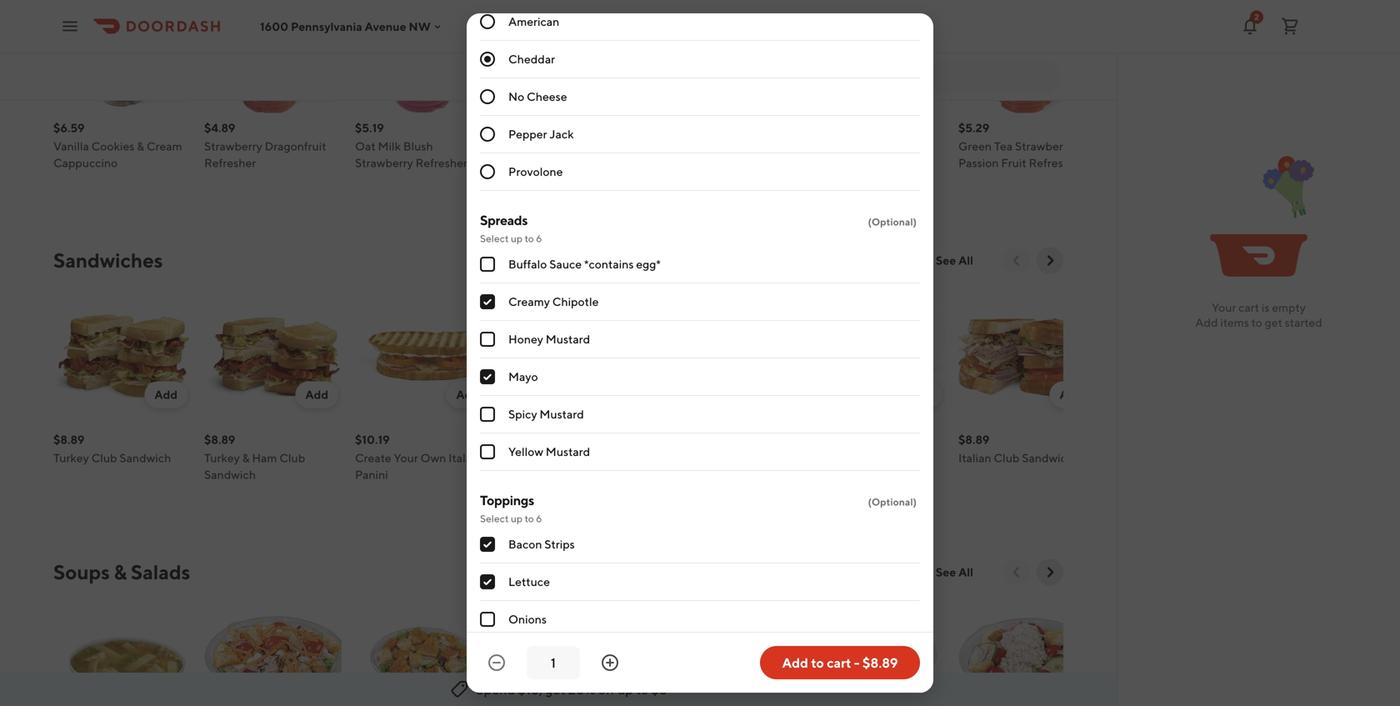 Task type: describe. For each thing, give the bounding box(es) containing it.
cream
[[147, 139, 182, 153]]

add for chicken salad club sandwich
[[758, 388, 781, 401]]

strips
[[545, 537, 575, 551]]

(optional) for spreads
[[868, 216, 917, 228]]

$8.89 for $8.89 chicken salad club sandwich
[[657, 433, 688, 446]]

soups & salads link
[[53, 559, 190, 586]]

$8.89 bacon avocado club sandwich
[[808, 433, 919, 481]]

add for turkey club sandwich
[[155, 388, 178, 401]]

leche
[[858, 139, 890, 153]]

tea
[[995, 139, 1013, 153]]

add for oat milk blush strawberry refresher
[[456, 76, 479, 90]]

toppings select up to 6
[[480, 492, 542, 524]]

onions
[[509, 612, 547, 626]]

no cheese
[[509, 90, 567, 103]]

breaded chicken caesar salad image
[[355, 599, 493, 706]]

$4.89
[[204, 121, 235, 135]]

mustard for spicy mustard
[[540, 407, 584, 421]]

0 horizontal spatial &
[[114, 560, 127, 584]]

create for roasted
[[506, 451, 542, 465]]

bacon inside $8.89 bacon avocado club sandwich
[[808, 451, 842, 465]]

$10.19 create your own italian panini
[[355, 433, 482, 481]]

1600 pennsylvania avenue nw button
[[260, 19, 444, 33]]

club inside $8.89 turkey & ham club sandwich
[[279, 451, 305, 465]]

all for sandwiches
[[959, 253, 974, 267]]

off
[[598, 682, 615, 697]]

bacon inside toppings group
[[509, 537, 542, 551]]

-
[[854, 655, 860, 671]]

cappuccino inside $6.59 vanilla cookies & cream cappuccino
[[53, 156, 118, 170]]

empty
[[1272, 301, 1306, 314]]

American radio
[[480, 14, 495, 29]]

de
[[842, 139, 855, 153]]

$6.59 vanilla cookies & cream cappuccino
[[53, 121, 182, 170]]

honey mustard
[[509, 332, 590, 346]]

Search Wawa search field
[[807, 68, 1047, 86]]

next button of carousel image
[[1042, 564, 1059, 581]]

$8.89 for $8.89 turkey & ham club sandwich
[[204, 433, 235, 446]]

$5.19
[[355, 121, 384, 135]]

up for spreads
[[511, 233, 523, 244]]

all for soups & salads
[[959, 565, 974, 579]]

provolone
[[509, 165, 563, 178]]

Onions checkbox
[[480, 612, 495, 627]]

buffalo sauce *contains egg*
[[509, 257, 661, 271]]

sandwich inside $8.89 turkey & ham club sandwich
[[204, 468, 256, 481]]

ham
[[252, 451, 277, 465]]

spicy
[[509, 407, 537, 421]]

sandwiches
[[53, 248, 163, 272]]

chicken salad garden salad with one green image
[[959, 599, 1096, 706]]

6 for toppings
[[536, 513, 542, 524]]

add for italian club sandwich
[[1060, 388, 1083, 401]]

refresher inside $5.19 oat milk blush strawberry refresher
[[416, 156, 468, 170]]

oat
[[355, 139, 376, 153]]

your for $10.19 create your own italian panini
[[394, 451, 418, 465]]

Mayo checkbox
[[480, 369, 495, 384]]

0 items, open order cart image
[[1281, 16, 1301, 36]]

mustard for yellow mustard
[[546, 445, 590, 459]]

add for turkey & ham club sandwich
[[306, 388, 329, 401]]

$8.89 for $8.89 bacon avocado club sandwich
[[808, 433, 839, 446]]

turkey club sandwich image
[[53, 287, 191, 425]]

your cart is empty add items to get started
[[1196, 301, 1323, 329]]

vanilla cookies & cream cappuccino image
[[53, 0, 191, 113]]

$10.19 create your own oven roasted turkey panini
[[506, 433, 629, 481]]

$15,
[[518, 682, 543, 697]]

cheddar
[[509, 52, 555, 66]]

add for create your own oven roasted turkey panini
[[607, 388, 630, 401]]

chicken
[[657, 451, 701, 465]]

to inside toppings select up to 6
[[525, 513, 534, 524]]

Cheddar radio
[[480, 52, 495, 67]]

& inside $6.59 vanilla cookies & cream cappuccino
[[137, 139, 144, 153]]

salads
[[131, 560, 190, 584]]

see for soups & salads
[[936, 565, 956, 579]]

freshly made chef salad image
[[808, 599, 945, 706]]

yellow mustard
[[509, 445, 590, 459]]

create your own italian panini image
[[355, 287, 493, 425]]

$8.89 chicken salad club sandwich
[[657, 433, 761, 481]]

spreads
[[480, 212, 528, 228]]

add to cart - $8.89
[[782, 655, 898, 671]]

$5.29
[[959, 121, 990, 135]]

nw
[[409, 19, 431, 33]]

spreads select up to 6
[[480, 212, 542, 244]]

mayo
[[509, 370, 538, 384]]

add inside button
[[782, 655, 809, 671]]

1600
[[260, 19, 289, 33]]

spicy mustard
[[509, 407, 584, 421]]

turkey & ham club sandwich image
[[204, 287, 342, 425]]

mustard for honey mustard
[[546, 332, 590, 346]]

$4.89 strawberry dragonfruit refresher
[[204, 121, 326, 170]]

soups & salads
[[53, 560, 190, 584]]

creamy chipotle
[[509, 295, 599, 308]]

6 for spreads
[[536, 233, 542, 244]]

get inside your cart is empty add items to get started
[[1265, 316, 1283, 329]]

passion
[[959, 156, 999, 170]]

soups
[[53, 560, 110, 584]]

avenue
[[365, 19, 407, 33]]

$5.79 salted caramel cappuccino
[[506, 121, 587, 170]]

see all link for soups & salads
[[926, 559, 984, 586]]

buffalo
[[509, 257, 547, 271]]

latte
[[893, 139, 921, 153]]

sandwich inside '$8.89 chicken salad club sandwich'
[[657, 468, 709, 481]]

2 caramel from the left
[[657, 139, 702, 153]]

$8.89 inside button
[[863, 655, 898, 671]]

add inside your cart is empty add items to get started
[[1196, 316, 1219, 329]]

strawberry inside $5.19 oat milk blush strawberry refresher
[[355, 156, 413, 170]]

group inside dialog
[[480, 0, 920, 191]]

started
[[1285, 316, 1323, 329]]

egg*
[[636, 257, 661, 271]]

add for bacon avocado club sandwich
[[909, 388, 932, 401]]

$5.19 oat milk blush strawberry refresher
[[355, 121, 468, 170]]

fruit
[[1002, 156, 1027, 170]]

dulce de leche latte
[[808, 139, 921, 153]]

cappuccino inside $5.79 salted caramel cappuccino
[[506, 156, 571, 170]]

chocolate
[[727, 139, 782, 153]]

items
[[1221, 316, 1250, 329]]

lettuce
[[509, 575, 550, 589]]

vanilla
[[53, 139, 89, 153]]

sandwich inside the $8.89 turkey club sandwich
[[120, 451, 171, 465]]

20%
[[568, 682, 596, 697]]

avocado
[[844, 451, 891, 465]]

*contains
[[584, 257, 634, 271]]

notification bell image
[[1241, 16, 1261, 36]]

club inside $8.89 italian club sandwich
[[994, 451, 1020, 465]]

see all for sandwiches
[[936, 253, 974, 267]]

see all link for sandwiches
[[926, 247, 984, 274]]

select for toppings
[[480, 513, 509, 524]]

sandwiches link
[[53, 247, 163, 274]]



Task type: locate. For each thing, give the bounding box(es) containing it.
1 club from the left
[[91, 451, 117, 465]]

0 vertical spatial all
[[959, 253, 974, 267]]

create inside $10.19 create your own italian panini
[[355, 451, 392, 465]]

strawberry down milk at the left of the page
[[355, 156, 413, 170]]

strawberry
[[204, 139, 262, 153], [1015, 139, 1074, 153], [355, 156, 413, 170]]

0 vertical spatial see all
[[936, 253, 974, 267]]

freshly made garden salad image
[[506, 599, 644, 706]]

mustard down chipotle
[[546, 332, 590, 346]]

0 vertical spatial see
[[936, 253, 956, 267]]

cart left - on the bottom of page
[[827, 655, 852, 671]]

to down 'is' at the top right of the page
[[1252, 316, 1263, 329]]

add for dulce de leche latte
[[909, 76, 932, 90]]

chicken noodle soup image
[[53, 599, 191, 706]]

caramel up provolone
[[542, 139, 587, 153]]

1 vertical spatial (optional)
[[868, 496, 917, 508]]

panini inside $10.19 create your own italian panini
[[355, 468, 388, 481]]

club inside the $8.89 turkey club sandwich
[[91, 451, 117, 465]]

2 own from the left
[[572, 451, 597, 465]]

0 vertical spatial bacon
[[808, 451, 842, 465]]

1 previous button of carousel image from the top
[[1009, 252, 1026, 269]]

2 horizontal spatial &
[[242, 451, 250, 465]]

chicken salad club sandwich image
[[657, 287, 795, 425]]

turkey inside the $8.89 turkey club sandwich
[[53, 451, 89, 465]]

2 $10.19 from the left
[[506, 433, 541, 446]]

0 horizontal spatial caramel
[[542, 139, 587, 153]]

no
[[509, 90, 525, 103]]

your right yellow
[[545, 451, 569, 465]]

add to cart - $8.89 button
[[760, 646, 920, 680]]

bacon avocado club sandwich image
[[808, 287, 945, 425]]

to
[[525, 233, 534, 244], [1252, 316, 1263, 329], [525, 513, 534, 524], [811, 655, 824, 671], [636, 682, 649, 697]]

up down 'toppings'
[[511, 513, 523, 524]]

jack
[[550, 127, 574, 141]]

1 create from the left
[[355, 451, 392, 465]]

own left oven
[[572, 451, 597, 465]]

previous button of carousel image for soups & salads
[[1009, 564, 1026, 581]]

creamy
[[509, 295, 550, 308]]

1 horizontal spatial refresher
[[416, 156, 468, 170]]

group
[[480, 0, 920, 191]]

1 horizontal spatial $10.19
[[506, 433, 541, 446]]

mustard right 'spicy'
[[540, 407, 584, 421]]

own for oven
[[572, 451, 597, 465]]

dragonfruit
[[265, 139, 326, 153]]

1 select from the top
[[480, 233, 509, 244]]

green
[[959, 139, 992, 153]]

$10.19
[[355, 433, 390, 446], [506, 433, 541, 446]]

previous button of carousel image left next button of carousel image
[[1009, 564, 1026, 581]]

1 horizontal spatial strawberry
[[355, 156, 413, 170]]

2 see all link from the top
[[926, 559, 984, 586]]

add for salted caramel cappuccino
[[607, 76, 630, 90]]

refresher
[[204, 156, 256, 170], [416, 156, 468, 170], [1029, 156, 1081, 170]]

mustard
[[546, 332, 590, 346], [540, 407, 584, 421], [546, 445, 590, 459]]

1 horizontal spatial your
[[545, 451, 569, 465]]

1 all from the top
[[959, 253, 974, 267]]

Current quantity is 1 number field
[[537, 654, 570, 672]]

all
[[959, 253, 974, 267], [959, 565, 974, 579]]

Yellow Mustard checkbox
[[480, 444, 495, 459]]

bacon left strips
[[509, 537, 542, 551]]

sandwich
[[120, 451, 171, 465], [1022, 451, 1074, 465], [204, 468, 256, 481], [657, 468, 709, 481], [808, 468, 860, 481]]

& inside $8.89 turkey & ham club sandwich
[[242, 451, 250, 465]]

0 horizontal spatial turkey
[[53, 451, 89, 465]]

up for toppings
[[511, 513, 523, 524]]

select down the spreads
[[480, 233, 509, 244]]

to up buffalo
[[525, 233, 534, 244]]

turkey inside $8.89 turkey & ham club sandwich
[[204, 451, 240, 465]]

previous button of carousel image for sandwiches
[[1009, 252, 1026, 269]]

bacon strips
[[509, 537, 575, 551]]

1 horizontal spatial caramel
[[657, 139, 702, 153]]

pepper jack
[[509, 127, 574, 141]]

up right off in the bottom of the page
[[618, 682, 634, 697]]

6 inside spreads select up to 6
[[536, 233, 542, 244]]

turkey inside $10.19 create your own oven roasted turkey panini
[[552, 468, 588, 481]]

Bacon Strips checkbox
[[480, 537, 495, 552]]

cappuccino down the salted
[[506, 156, 571, 170]]

$10.19 inside $10.19 create your own oven roasted turkey panini
[[506, 433, 541, 446]]

2 club from the left
[[279, 451, 305, 465]]

$10.19 for $10.19 create your own italian panini
[[355, 433, 390, 446]]

$5.29 green tea strawberry passion fruit refresher
[[959, 121, 1081, 170]]

0 horizontal spatial get
[[545, 682, 566, 697]]

caramel hot chocolate image
[[657, 0, 795, 113]]

2 vertical spatial up
[[618, 682, 634, 697]]

6
[[536, 233, 542, 244], [536, 513, 542, 524]]

refresher inside $5.29 green tea strawberry passion fruit refresher
[[1029, 156, 1081, 170]]

strawberry inside $5.29 green tea strawberry passion fruit refresher
[[1015, 139, 1074, 153]]

Spicy Mustard checkbox
[[480, 407, 495, 422]]

spend
[[476, 682, 515, 697]]

0 vertical spatial get
[[1265, 316, 1283, 329]]

1 vertical spatial see all
[[936, 565, 974, 579]]

up
[[511, 233, 523, 244], [511, 513, 523, 524], [618, 682, 634, 697]]

previous button of carousel image
[[1009, 252, 1026, 269], [1009, 564, 1026, 581]]

spreads group
[[480, 211, 920, 471]]

refresher down $4.89
[[204, 156, 256, 170]]

to inside spreads select up to 6
[[525, 233, 534, 244]]

1 vertical spatial see all link
[[926, 559, 984, 586]]

0 horizontal spatial italian
[[449, 451, 482, 465]]

add for green tea strawberry passion fruit refresher
[[1060, 76, 1083, 90]]

1 italian from the left
[[449, 451, 482, 465]]

1 vertical spatial select
[[480, 513, 509, 524]]

0 horizontal spatial own
[[421, 451, 446, 465]]

(optional) inside toppings group
[[868, 496, 917, 508]]

2 select from the top
[[480, 513, 509, 524]]

$5.79
[[506, 121, 537, 135]]

salad
[[704, 451, 733, 465]]

select inside spreads select up to 6
[[480, 233, 509, 244]]

0 horizontal spatial panini
[[355, 468, 388, 481]]

up inside toppings select up to 6
[[511, 513, 523, 524]]

1 panini from the left
[[355, 468, 388, 481]]

2 create from the left
[[506, 451, 542, 465]]

dialog
[[467, 0, 934, 706]]

0 horizontal spatial refresher
[[204, 156, 256, 170]]

panini
[[355, 468, 388, 481], [590, 468, 624, 481]]

select down 'toppings'
[[480, 513, 509, 524]]

chipotle
[[553, 295, 599, 308]]

2 6 from the top
[[536, 513, 542, 524]]

Creamy Chipotle checkbox
[[480, 294, 495, 309]]

add for create your own italian panini
[[456, 388, 479, 401]]

& left ham
[[242, 451, 250, 465]]

0 horizontal spatial $10.19
[[355, 433, 390, 446]]

0 horizontal spatial create
[[355, 451, 392, 465]]

2 italian from the left
[[959, 451, 992, 465]]

own inside $10.19 create your own italian panini
[[421, 451, 446, 465]]

salted
[[506, 139, 540, 153]]

caramel
[[542, 139, 587, 153], [657, 139, 702, 153]]

previous button of carousel image left next button of carousel icon
[[1009, 252, 1026, 269]]

$8.89 inside $8.89 turkey & ham club sandwich
[[204, 433, 235, 446]]

0 vertical spatial up
[[511, 233, 523, 244]]

(optional) inside spreads group
[[868, 216, 917, 228]]

1 horizontal spatial cappuccino
[[506, 156, 571, 170]]

pennsylvania
[[291, 19, 363, 33]]

to inside your cart is empty add items to get started
[[1252, 316, 1263, 329]]

roasted
[[506, 468, 550, 481]]

$8.89 turkey club sandwich
[[53, 433, 171, 465]]

spend $15, get 20% off up to $5
[[476, 682, 668, 697]]

crispy chicken blt salad with one green image
[[657, 599, 795, 706]]

oat milk blush strawberry refresher image
[[355, 0, 493, 113]]

hot
[[704, 139, 724, 153]]

see all link
[[926, 247, 984, 274], [926, 559, 984, 586]]

italian inside $8.89 italian club sandwich
[[959, 451, 992, 465]]

1 horizontal spatial bacon
[[808, 451, 842, 465]]

1 horizontal spatial cart
[[1239, 301, 1260, 314]]

to inside button
[[811, 655, 824, 671]]

get down 'is' at the top right of the page
[[1265, 316, 1283, 329]]

$6.59
[[53, 121, 85, 135]]

sandwich inside $8.89 bacon avocado club sandwich
[[808, 468, 860, 481]]

your inside your cart is empty add items to get started
[[1212, 301, 1237, 314]]

0 horizontal spatial cart
[[827, 655, 852, 671]]

cart inside button
[[827, 655, 852, 671]]

select
[[480, 233, 509, 244], [480, 513, 509, 524]]

1 vertical spatial all
[[959, 565, 974, 579]]

get right the $15,
[[545, 682, 566, 697]]

1 own from the left
[[421, 451, 446, 465]]

cookies
[[91, 139, 135, 153]]

next button of carousel image
[[1042, 252, 1059, 269]]

group containing american
[[480, 0, 920, 191]]

create inside $10.19 create your own oven roasted turkey panini
[[506, 451, 542, 465]]

$8.89 italian club sandwich
[[959, 433, 1074, 465]]

caramel left the hot
[[657, 139, 702, 153]]

dulce de leche latte image
[[808, 0, 945, 113]]

1 6 from the top
[[536, 233, 542, 244]]

caramel inside $5.79 salted caramel cappuccino
[[542, 139, 587, 153]]

strawberry dragonfruit refresher image
[[204, 0, 342, 113]]

italian inside $10.19 create your own italian panini
[[449, 451, 482, 465]]

$8.89 inside the $8.89 turkey club sandwich
[[53, 433, 84, 446]]

up down the spreads
[[511, 233, 523, 244]]

own left "yellow mustard" checkbox
[[421, 451, 446, 465]]

1 caramel from the left
[[542, 139, 587, 153]]

2 vertical spatial &
[[114, 560, 127, 584]]

Honey Mustard checkbox
[[480, 332, 495, 347]]

0 vertical spatial select
[[480, 233, 509, 244]]

0 vertical spatial see all link
[[926, 247, 984, 274]]

& right soups at the left of the page
[[114, 560, 127, 584]]

to left - on the bottom of page
[[811, 655, 824, 671]]

up inside spreads select up to 6
[[511, 233, 523, 244]]

1 $10.19 from the left
[[355, 433, 390, 446]]

american
[[509, 15, 560, 28]]

milk
[[378, 139, 401, 153]]

0 horizontal spatial bacon
[[509, 537, 542, 551]]

3 refresher from the left
[[1029, 156, 1081, 170]]

sauce
[[550, 257, 582, 271]]

2 horizontal spatial turkey
[[552, 468, 588, 481]]

custom salad with one green image
[[204, 599, 342, 706]]

1 see all link from the top
[[926, 247, 984, 274]]

caramel hot chocolate
[[657, 139, 782, 153]]

refresher right fruit
[[1029, 156, 1081, 170]]

cheese
[[527, 90, 567, 103]]

1600 pennsylvania avenue nw
[[260, 19, 431, 33]]

select inside toppings select up to 6
[[480, 513, 509, 524]]

to up bacon strips
[[525, 513, 534, 524]]

is
[[1262, 301, 1270, 314]]

0 horizontal spatial cappuccino
[[53, 156, 118, 170]]

strawberry up fruit
[[1015, 139, 1074, 153]]

your inside $10.19 create your own italian panini
[[394, 451, 418, 465]]

$8.89 inside $8.89 italian club sandwich
[[959, 433, 990, 446]]

1 horizontal spatial panini
[[590, 468, 624, 481]]

6 up bacon strips
[[536, 513, 542, 524]]

toppings
[[480, 492, 534, 508]]

$8.89 turkey & ham club sandwich
[[204, 433, 305, 481]]

1 horizontal spatial own
[[572, 451, 597, 465]]

$5
[[651, 682, 668, 697]]

0 horizontal spatial strawberry
[[204, 139, 262, 153]]

(optional) down latte
[[868, 216, 917, 228]]

Pepper Jack radio
[[480, 127, 495, 142]]

toppings group
[[480, 491, 920, 706]]

1 horizontal spatial get
[[1265, 316, 1283, 329]]

bacon left avocado
[[808, 451, 842, 465]]

own inside $10.19 create your own oven roasted turkey panini
[[572, 451, 597, 465]]

strawberry inside the $4.89 strawberry dragonfruit refresher
[[204, 139, 262, 153]]

(optional) down avocado
[[868, 496, 917, 508]]

green tea strawberry passion fruit refresher image
[[959, 0, 1096, 113]]

your inside $10.19 create your own oven roasted turkey panini
[[545, 451, 569, 465]]

2 see from the top
[[936, 565, 956, 579]]

1 refresher from the left
[[204, 156, 256, 170]]

cart inside your cart is empty add items to get started
[[1239, 301, 1260, 314]]

1 (optional) from the top
[[868, 216, 917, 228]]

create
[[355, 451, 392, 465], [506, 451, 542, 465]]

$8.89 for $8.89 turkey club sandwich
[[53, 433, 84, 446]]

1 vertical spatial bacon
[[509, 537, 542, 551]]

see for sandwiches
[[936, 253, 956, 267]]

club inside $8.89 bacon avocado club sandwich
[[893, 451, 919, 465]]

1 vertical spatial up
[[511, 513, 523, 524]]

0 vertical spatial mustard
[[546, 332, 590, 346]]

see
[[936, 253, 956, 267], [936, 565, 956, 579]]

decrease quantity by 1 image
[[487, 653, 507, 673]]

2 refresher from the left
[[416, 156, 468, 170]]

Provolone radio
[[480, 164, 495, 179]]

2 previous button of carousel image from the top
[[1009, 564, 1026, 581]]

turkey for turkey & ham club sandwich
[[204, 451, 240, 465]]

to left the $5
[[636, 682, 649, 697]]

increase quantity by 1 image
[[600, 653, 620, 673]]

Lettuce checkbox
[[480, 574, 495, 589]]

& left cream
[[137, 139, 144, 153]]

add
[[456, 76, 479, 90], [607, 76, 630, 90], [758, 76, 781, 90], [909, 76, 932, 90], [1060, 76, 1083, 90], [1196, 316, 1219, 329], [155, 388, 178, 401], [306, 388, 329, 401], [456, 388, 479, 401], [607, 388, 630, 401], [758, 388, 781, 401], [909, 388, 932, 401], [1060, 388, 1083, 401], [782, 655, 809, 671]]

$8.89 for $8.89 italian club sandwich
[[959, 433, 990, 446]]

panini inside $10.19 create your own oven roasted turkey panini
[[590, 468, 624, 481]]

0 vertical spatial cart
[[1239, 301, 1260, 314]]

see all
[[936, 253, 974, 267], [936, 565, 974, 579]]

0 vertical spatial 6
[[536, 233, 542, 244]]

1 vertical spatial get
[[545, 682, 566, 697]]

No Cheese radio
[[480, 89, 495, 104]]

own for italian
[[421, 451, 446, 465]]

1 horizontal spatial create
[[506, 451, 542, 465]]

2 all from the top
[[959, 565, 974, 579]]

$8.89 inside $8.89 bacon avocado club sandwich
[[808, 433, 839, 446]]

select for spreads
[[480, 233, 509, 244]]

turkey
[[53, 451, 89, 465], [204, 451, 240, 465], [552, 468, 588, 481]]

refresher down blush
[[416, 156, 468, 170]]

2 cappuccino from the left
[[506, 156, 571, 170]]

yellow
[[509, 445, 544, 459]]

1 vertical spatial 6
[[536, 513, 542, 524]]

get
[[1265, 316, 1283, 329], [545, 682, 566, 697]]

dulce
[[808, 139, 839, 153]]

create your own oven roasted turkey panini image
[[506, 287, 644, 425]]

open menu image
[[60, 16, 80, 36]]

1 see all from the top
[[936, 253, 974, 267]]

honey
[[509, 332, 544, 346]]

refresher inside the $4.89 strawberry dragonfruit refresher
[[204, 156, 256, 170]]

1 vertical spatial cart
[[827, 655, 852, 671]]

create for panini
[[355, 451, 392, 465]]

6 inside toppings select up to 6
[[536, 513, 542, 524]]

add button
[[446, 70, 489, 96], [446, 70, 489, 96], [597, 70, 640, 96], [597, 70, 640, 96], [748, 70, 791, 96], [748, 70, 791, 96], [899, 70, 942, 96], [899, 70, 942, 96], [1050, 70, 1093, 96], [1050, 70, 1093, 96], [145, 381, 188, 408], [145, 381, 188, 408], [295, 381, 339, 408], [295, 381, 339, 408], [446, 381, 489, 408], [446, 381, 489, 408], [597, 381, 640, 408], [597, 381, 640, 408], [748, 381, 791, 408], [748, 381, 791, 408], [899, 381, 942, 408], [899, 381, 942, 408], [1050, 381, 1093, 408], [1050, 381, 1093, 408]]

club inside '$8.89 chicken salad club sandwich'
[[735, 451, 761, 465]]

1 horizontal spatial &
[[137, 139, 144, 153]]

see all for soups & salads
[[936, 565, 974, 579]]

1 vertical spatial &
[[242, 451, 250, 465]]

cappuccino down "vanilla"
[[53, 156, 118, 170]]

cart left 'is' at the top right of the page
[[1239, 301, 1260, 314]]

your left "yellow mustard" checkbox
[[394, 451, 418, 465]]

pepper
[[509, 127, 547, 141]]

cart
[[1239, 301, 1260, 314], [827, 655, 852, 671]]

$10.19 for $10.19 create your own oven roasted turkey panini
[[506, 433, 541, 446]]

1 vertical spatial mustard
[[540, 407, 584, 421]]

turkey for turkey club sandwich
[[53, 451, 89, 465]]

4 club from the left
[[893, 451, 919, 465]]

2 horizontal spatial your
[[1212, 301, 1237, 314]]

2
[[1255, 12, 1260, 22]]

3 club from the left
[[735, 451, 761, 465]]

italian club sandwich image
[[959, 287, 1096, 425]]

5 club from the left
[[994, 451, 1020, 465]]

$8.89 inside '$8.89 chicken salad club sandwich'
[[657, 433, 688, 446]]

(optional) for toppings
[[868, 496, 917, 508]]

&
[[137, 139, 144, 153], [242, 451, 250, 465], [114, 560, 127, 584]]

blush
[[403, 139, 433, 153]]

6 up buffalo
[[536, 233, 542, 244]]

0 vertical spatial (optional)
[[868, 216, 917, 228]]

0 vertical spatial previous button of carousel image
[[1009, 252, 1026, 269]]

your up items
[[1212, 301, 1237, 314]]

2 (optional) from the top
[[868, 496, 917, 508]]

$10.19 inside $10.19 create your own italian panini
[[355, 433, 390, 446]]

2 horizontal spatial strawberry
[[1015, 139, 1074, 153]]

1 vertical spatial see
[[936, 565, 956, 579]]

italian
[[449, 451, 482, 465], [959, 451, 992, 465]]

1 vertical spatial previous button of carousel image
[[1009, 564, 1026, 581]]

sandwich inside $8.89 italian club sandwich
[[1022, 451, 1074, 465]]

2 panini from the left
[[590, 468, 624, 481]]

1 horizontal spatial italian
[[959, 451, 992, 465]]

mustard right yellow
[[546, 445, 590, 459]]

1 cappuccino from the left
[[53, 156, 118, 170]]

your for $10.19 create your own oven roasted turkey panini
[[545, 451, 569, 465]]

your
[[1212, 301, 1237, 314], [394, 451, 418, 465], [545, 451, 569, 465]]

oven
[[600, 451, 629, 465]]

1 see from the top
[[936, 253, 956, 267]]

0 vertical spatial &
[[137, 139, 144, 153]]

Buffalo Sauce *contains egg* checkbox
[[480, 257, 495, 272]]

2 see all from the top
[[936, 565, 974, 579]]

dialog containing spreads
[[467, 0, 934, 706]]

1 horizontal spatial turkey
[[204, 451, 240, 465]]

salted caramel cappuccino image
[[506, 0, 644, 113]]

strawberry down $4.89
[[204, 139, 262, 153]]

2 horizontal spatial refresher
[[1029, 156, 1081, 170]]

2 vertical spatial mustard
[[546, 445, 590, 459]]

0 horizontal spatial your
[[394, 451, 418, 465]]



Task type: vqa. For each thing, say whether or not it's contained in the screenshot.
first "Caramel" from right
yes



